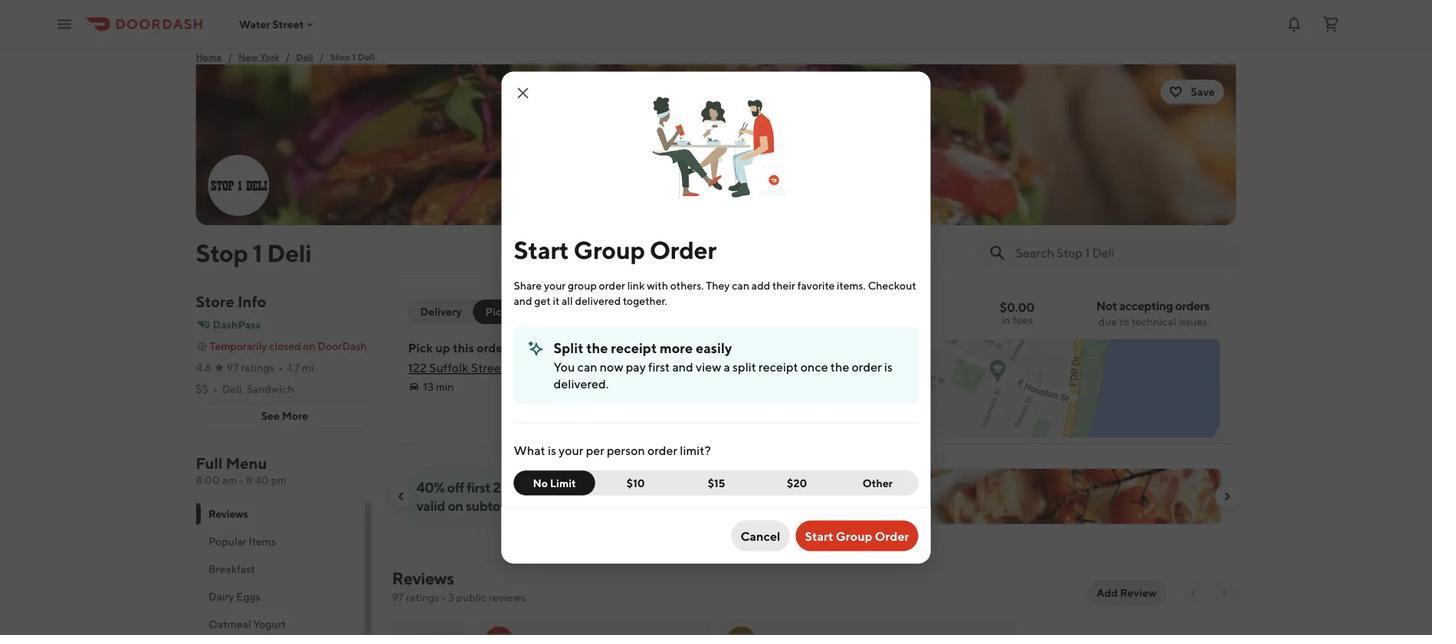 Task type: describe. For each thing, give the bounding box(es) containing it.
other
[[863, 477, 893, 489]]

to inside 40% off first 2 orders up to $10 off with 40welcome, valid on subtotals $15
[[563, 479, 575, 496]]

first inside 40% off first 2 orders up to $10 off with 40welcome, valid on subtotals $15
[[467, 479, 491, 496]]

0 horizontal spatial on
[[303, 340, 316, 353]]

home
[[196, 51, 222, 62]]

2 / from the left
[[285, 51, 290, 62]]

0 vertical spatial the
[[587, 340, 608, 356]]

home link
[[196, 49, 222, 64]]

now
[[600, 359, 624, 374]]

public
[[456, 591, 487, 604]]

reviews link
[[392, 569, 454, 589]]

13
[[423, 381, 434, 393]]

person
[[607, 443, 645, 458]]

1 horizontal spatial 1
[[352, 51, 356, 62]]

3 / from the left
[[319, 51, 324, 62]]

$20
[[787, 477, 807, 489]]

close start group order image
[[514, 84, 532, 102]]

group inside "button"
[[554, 305, 586, 318]]

reviews
[[489, 591, 526, 604]]

temporarily closed on doordash
[[210, 340, 367, 353]]

• inside reviews 97 ratings • 3 public reviews
[[442, 591, 446, 604]]

checkout
[[868, 279, 917, 292]]

split the receipt more easily you can now pay first and view a split receipt once the order is delivered.
[[554, 340, 893, 391]]

no limit
[[533, 477, 576, 489]]

once
[[801, 359, 828, 374]]

home / new york / deli / stop 1 deli
[[196, 51, 375, 62]]

with inside 40% off first 2 orders up to $10 off with 40welcome, valid on subtotals $15
[[622, 479, 649, 496]]

issues
[[1179, 315, 1208, 328]]

$0.00 in fees
[[1000, 300, 1035, 327]]

more
[[282, 410, 308, 422]]

$15 inside $15 button
[[708, 477, 725, 489]]

pick
[[408, 341, 433, 355]]

1 vertical spatial is
[[548, 443, 556, 458]]

subtotals
[[466, 497, 522, 514]]

not accepting orders due to technical issues
[[1096, 299, 1210, 328]]

8:00
[[196, 474, 220, 487]]

order left limit?
[[648, 443, 678, 458]]

york
[[260, 51, 279, 62]]

together.
[[623, 294, 667, 307]]

due
[[1099, 315, 1118, 328]]

start group order inside start group order button
[[805, 529, 909, 543]]

closed
[[269, 340, 301, 353]]

0 items, open order cart image
[[1322, 15, 1341, 33]]

reviews for reviews 97 ratings • 3 public reviews
[[392, 569, 454, 589]]

per
[[586, 443, 605, 458]]

97 ratings •
[[227, 361, 283, 374]]

0 vertical spatial order
[[650, 236, 717, 264]]

0 horizontal spatial receipt
[[611, 340, 657, 356]]

cancel
[[741, 529, 781, 543]]

full
[[196, 455, 223, 473]]

to inside not accepting orders due to technical issues
[[1120, 315, 1130, 328]]

items
[[248, 535, 275, 548]]

dashpass
[[213, 318, 261, 331]]

popular
[[208, 535, 246, 548]]

reviews for reviews
[[208, 508, 248, 520]]

order inside button
[[875, 529, 909, 543]]

$15 inside 40% off first 2 orders up to $10 off with 40welcome, valid on subtotals $15
[[524, 497, 545, 514]]

0 horizontal spatial street
[[272, 18, 304, 30]]

water
[[239, 18, 270, 30]]

and inside share your group order link with others. they can add their favorite items. checkout and get it all delivered together.
[[514, 294, 532, 307]]

pickup
[[486, 305, 520, 318]]

review
[[1120, 587, 1157, 599]]

breakfast
[[208, 563, 255, 576]]

previous image
[[1188, 587, 1200, 599]]

open menu image
[[55, 15, 74, 33]]

see
[[261, 410, 280, 422]]

with inside share your group order link with others. they can add their favorite items. checkout and get it all delivered together.
[[647, 279, 668, 292]]

at:
[[510, 341, 525, 355]]

map region
[[360, 317, 1341, 514]]

delivered.
[[554, 376, 609, 391]]

group order button
[[545, 300, 627, 324]]

it
[[553, 294, 560, 307]]

1 vertical spatial your
[[559, 443, 584, 458]]

cancel button
[[732, 521, 790, 551]]

1 horizontal spatial the
[[831, 359, 850, 374]]

store
[[196, 293, 234, 311]]

oatmeal yogurt button
[[196, 611, 362, 635]]

$0.00
[[1000, 300, 1035, 315]]

1 vertical spatial •
[[213, 383, 218, 396]]

0 vertical spatial ratings
[[241, 361, 274, 374]]

2 off from the left
[[603, 479, 620, 496]]

new york link
[[238, 49, 279, 64]]

what is your per person order limit? option group
[[514, 471, 919, 496]]

new
[[238, 51, 258, 62]]

ratings inside reviews 97 ratings • 3 public reviews
[[406, 591, 439, 604]]

orders inside 40% off first 2 orders up to $10 off with 40welcome, valid on subtotals $15
[[503, 479, 542, 496]]

order inside "split the receipt more easily you can now pay first and view a split receipt once the order is delivered."
[[852, 359, 882, 374]]

what is your per person order limit?
[[514, 443, 711, 458]]

$20 button
[[757, 471, 838, 496]]

eggs
[[236, 591, 260, 603]]

breakfast button
[[196, 556, 362, 583]]

in
[[1002, 314, 1011, 327]]

-
[[239, 474, 244, 487]]

0 vertical spatial •
[[279, 361, 283, 374]]

delivery
[[420, 305, 462, 318]]

$10 inside button
[[627, 477, 645, 489]]

40%
[[417, 479, 445, 496]]

$$
[[196, 383, 209, 396]]

previous button of carousel image
[[395, 491, 407, 503]]

up inside 40% off first 2 orders up to $10 off with 40welcome, valid on subtotals $15
[[544, 479, 560, 496]]

delivered
[[575, 294, 621, 307]]

group
[[568, 279, 597, 292]]

1.7
[[288, 361, 300, 374]]

is inside "split the receipt more easily you can now pay first and view a split receipt once the order is delivered."
[[884, 359, 893, 374]]

fees
[[1013, 314, 1033, 327]]

store info
[[196, 293, 266, 311]]

1 off from the left
[[447, 479, 464, 496]]

2
[[493, 479, 501, 496]]

next button of carousel image
[[1221, 491, 1234, 503]]

No Limit button
[[514, 471, 595, 496]]

you
[[554, 359, 575, 374]]

popular items button
[[196, 528, 362, 556]]

doordash
[[318, 340, 367, 353]]

suffolk
[[429, 361, 469, 375]]

order methods option group
[[408, 300, 533, 324]]

first inside "split the receipt more easily you can now pay first and view a split receipt once the order is delivered."
[[649, 359, 670, 374]]

pick up this order at: 122 suffolk street
[[408, 341, 525, 375]]

start group order button
[[796, 521, 919, 551]]

8:40
[[246, 474, 269, 487]]

3
[[448, 591, 454, 604]]



Task type: vqa. For each thing, say whether or not it's contained in the screenshot.
add
yes



Task type: locate. For each thing, give the bounding box(es) containing it.
stop 1 deli image
[[196, 64, 1237, 225], [210, 156, 268, 215]]

all
[[562, 294, 573, 307]]

this
[[453, 341, 474, 355]]

deli,
[[222, 383, 244, 396]]

0 horizontal spatial start group order
[[514, 236, 717, 264]]

/
[[228, 51, 232, 62], [285, 51, 290, 62], [319, 51, 324, 62]]

ratings down reviews link
[[406, 591, 439, 604]]

1 up info
[[253, 238, 262, 267]]

0 vertical spatial up
[[436, 341, 450, 355]]

street up home / new york / deli / stop 1 deli
[[272, 18, 304, 30]]

pm
[[271, 474, 287, 487]]

0 vertical spatial and
[[514, 294, 532, 307]]

/ left new on the top of page
[[228, 51, 232, 62]]

1 horizontal spatial start group order
[[805, 529, 909, 543]]

order down group at top left
[[588, 305, 618, 318]]

$$ • deli, sandwich
[[196, 383, 294, 396]]

1 vertical spatial reviews
[[392, 569, 454, 589]]

0 horizontal spatial to
[[563, 479, 575, 496]]

share
[[514, 279, 542, 292]]

1 vertical spatial to
[[563, 479, 575, 496]]

notification bell image
[[1285, 15, 1304, 33]]

pay
[[626, 359, 646, 374]]

start inside start group order button
[[805, 529, 834, 543]]

1 horizontal spatial off
[[603, 479, 620, 496]]

0 horizontal spatial can
[[578, 359, 598, 374]]

0 horizontal spatial •
[[213, 383, 218, 396]]

1 vertical spatial ratings
[[406, 591, 439, 604]]

deli link
[[296, 49, 313, 64]]

oatmeal
[[208, 618, 251, 631]]

1 vertical spatial up
[[544, 479, 560, 496]]

0 horizontal spatial order
[[588, 305, 618, 318]]

street
[[272, 18, 304, 30], [471, 361, 506, 375]]

13 min
[[423, 381, 454, 393]]

$15 down no
[[524, 497, 545, 514]]

0 vertical spatial your
[[544, 279, 566, 292]]

receipt right split
[[759, 359, 798, 374]]

• right $$
[[213, 383, 218, 396]]

0 horizontal spatial up
[[436, 341, 450, 355]]

no
[[533, 477, 548, 489]]

add review
[[1097, 587, 1157, 599]]

up inside pick up this order at: 122 suffolk street
[[436, 341, 450, 355]]

order down other button on the right bottom of page
[[875, 529, 909, 543]]

reviews up the 3
[[392, 569, 454, 589]]

receipt up pay
[[611, 340, 657, 356]]

first left 2
[[467, 479, 491, 496]]

/ left deli link
[[285, 51, 290, 62]]

0 vertical spatial start
[[514, 236, 569, 264]]

view
[[696, 359, 722, 374]]

reviews
[[208, 508, 248, 520], [392, 569, 454, 589]]

your
[[544, 279, 566, 292], [559, 443, 584, 458]]

is right once
[[884, 359, 893, 374]]

order left at:
[[477, 341, 508, 355]]

97 down reviews link
[[392, 591, 404, 604]]

0 horizontal spatial orders
[[503, 479, 542, 496]]

0 horizontal spatial $10
[[578, 479, 600, 496]]

$15 button
[[676, 471, 757, 496]]

accepting
[[1120, 299, 1173, 313]]

order up others.
[[650, 236, 717, 264]]

1 horizontal spatial up
[[544, 479, 560, 496]]

0 horizontal spatial stop
[[196, 238, 248, 267]]

their
[[773, 279, 796, 292]]

powered by google image
[[541, 415, 586, 431]]

favorite
[[798, 279, 835, 292]]

1 horizontal spatial ratings
[[406, 591, 439, 604]]

order inside pick up this order at: 122 suffolk street
[[477, 341, 508, 355]]

122
[[408, 361, 427, 375]]

0 vertical spatial group
[[574, 236, 645, 264]]

97 inside reviews 97 ratings • 3 public reviews
[[392, 591, 404, 604]]

1 right deli link
[[352, 51, 356, 62]]

1 vertical spatial with
[[622, 479, 649, 496]]

1 horizontal spatial reviews
[[392, 569, 454, 589]]

the up now
[[587, 340, 608, 356]]

• left 1.7
[[279, 361, 283, 374]]

$10 inside 40% off first 2 orders up to $10 off with 40welcome, valid on subtotals $15
[[578, 479, 600, 496]]

4.6
[[196, 361, 211, 374]]

0 horizontal spatial /
[[228, 51, 232, 62]]

•
[[279, 361, 283, 374], [213, 383, 218, 396], [442, 591, 446, 604]]

orders up issues
[[1176, 299, 1210, 313]]

1 vertical spatial street
[[471, 361, 506, 375]]

0 vertical spatial 97
[[227, 361, 239, 374]]

0 vertical spatial to
[[1120, 315, 1130, 328]]

1 horizontal spatial /
[[285, 51, 290, 62]]

start group order
[[514, 236, 717, 264], [805, 529, 909, 543]]

orders
[[1176, 299, 1210, 313], [503, 479, 542, 496]]

start group order dialog
[[502, 72, 931, 564]]

1 horizontal spatial start
[[805, 529, 834, 543]]

ratings up $$ • deli, sandwich
[[241, 361, 274, 374]]

add
[[1097, 587, 1118, 599]]

on
[[303, 340, 316, 353], [448, 497, 463, 514]]

1 horizontal spatial and
[[673, 359, 694, 374]]

orders inside not accepting orders due to technical issues
[[1176, 299, 1210, 313]]

0 horizontal spatial off
[[447, 479, 464, 496]]

• left the 3
[[442, 591, 446, 604]]

off right the 40%
[[447, 479, 464, 496]]

orders right 2
[[503, 479, 542, 496]]

on inside 40% off first 2 orders up to $10 off with 40welcome, valid on subtotals $15
[[448, 497, 463, 514]]

what
[[514, 443, 546, 458]]

1 horizontal spatial orders
[[1176, 299, 1210, 313]]

save
[[1191, 85, 1215, 98]]

1 vertical spatial group
[[554, 305, 586, 318]]

40welcome,
[[651, 479, 745, 496]]

1 vertical spatial the
[[831, 359, 850, 374]]

0 horizontal spatial first
[[467, 479, 491, 496]]

Other button
[[837, 471, 919, 496]]

1 horizontal spatial street
[[471, 361, 506, 375]]

1 vertical spatial start group order
[[805, 529, 909, 543]]

Pickup radio
[[473, 300, 533, 324]]

start group order up link
[[514, 236, 717, 264]]

can inside "split the receipt more easily you can now pay first and view a split receipt once the order is delivered."
[[578, 359, 598, 374]]

to right due
[[1120, 315, 1130, 328]]

0 vertical spatial on
[[303, 340, 316, 353]]

info
[[238, 293, 266, 311]]

0 horizontal spatial ratings
[[241, 361, 274, 374]]

122 suffolk street link
[[408, 361, 506, 375]]

your up it
[[544, 279, 566, 292]]

first right pay
[[649, 359, 670, 374]]

others.
[[670, 279, 704, 292]]

link
[[628, 279, 645, 292]]

0 horizontal spatial $15
[[524, 497, 545, 514]]

2 horizontal spatial /
[[319, 51, 324, 62]]

with
[[647, 279, 668, 292], [622, 479, 649, 496]]

to right no
[[563, 479, 575, 496]]

2 horizontal spatial order
[[875, 529, 909, 543]]

up
[[436, 341, 450, 355], [544, 479, 560, 496]]

more
[[660, 340, 693, 356]]

0 horizontal spatial 1
[[253, 238, 262, 267]]

your left 'per'
[[559, 443, 584, 458]]

1 horizontal spatial $15
[[708, 477, 725, 489]]

street inside pick up this order at: 122 suffolk street
[[471, 361, 506, 375]]

on right valid
[[448, 497, 463, 514]]

1 vertical spatial 1
[[253, 238, 262, 267]]

1 horizontal spatial receipt
[[759, 359, 798, 374]]

97
[[227, 361, 239, 374], [392, 591, 404, 604]]

0 horizontal spatial the
[[587, 340, 608, 356]]

1 horizontal spatial to
[[1120, 315, 1130, 328]]

start down $20 button
[[805, 529, 834, 543]]

2 horizontal spatial •
[[442, 591, 446, 604]]

1 vertical spatial and
[[673, 359, 694, 374]]

97 up deli,
[[227, 361, 239, 374]]

limit?
[[680, 443, 711, 458]]

reviews up popular
[[208, 508, 248, 520]]

split
[[554, 340, 584, 356]]

technical
[[1132, 315, 1177, 328]]

limit
[[550, 477, 576, 489]]

with down person
[[622, 479, 649, 496]]

next image
[[1218, 587, 1231, 599]]

select promotional banner element
[[793, 524, 836, 552]]

group up link
[[574, 236, 645, 264]]

1 vertical spatial $15
[[524, 497, 545, 514]]

stop right deli link
[[330, 51, 350, 62]]

1 vertical spatial first
[[467, 479, 491, 496]]

0 vertical spatial street
[[272, 18, 304, 30]]

1 horizontal spatial $10
[[627, 477, 645, 489]]

dairy
[[208, 591, 234, 603]]

0 horizontal spatial 97
[[227, 361, 239, 374]]

with up 'together.'
[[647, 279, 668, 292]]

order up delivered
[[599, 279, 625, 292]]

can left add
[[732, 279, 750, 292]]

order inside "button"
[[588, 305, 618, 318]]

add
[[752, 279, 771, 292]]

is right what
[[548, 443, 556, 458]]

group
[[574, 236, 645, 264], [554, 305, 586, 318], [836, 529, 873, 543]]

split the receipt more easily status
[[514, 327, 919, 404]]

group of people ordering together image
[[640, 72, 792, 223]]

1 horizontal spatial order
[[650, 236, 717, 264]]

1 horizontal spatial on
[[448, 497, 463, 514]]

am
[[222, 474, 237, 487]]

and down share
[[514, 294, 532, 307]]

share your group order link with others. they can add their favorite items. checkout and get it all delivered together.
[[514, 279, 917, 307]]

1 horizontal spatial •
[[279, 361, 283, 374]]

stop
[[330, 51, 350, 62], [196, 238, 248, 267]]

is
[[884, 359, 893, 374], [548, 443, 556, 458]]

group down group at top left
[[554, 305, 586, 318]]

1 vertical spatial on
[[448, 497, 463, 514]]

1 vertical spatial 97
[[392, 591, 404, 604]]

order inside share your group order link with others. they can add their favorite items. checkout and get it all delivered together.
[[599, 279, 625, 292]]

easily
[[696, 340, 732, 356]]

$15
[[708, 477, 725, 489], [524, 497, 545, 514]]

street down the this
[[471, 361, 506, 375]]

oatmeal yogurt
[[208, 618, 286, 631]]

1 vertical spatial stop
[[196, 238, 248, 267]]

start up share
[[514, 236, 569, 264]]

reviews inside reviews 97 ratings • 3 public reviews
[[392, 569, 454, 589]]

0 horizontal spatial and
[[514, 294, 532, 307]]

0 vertical spatial with
[[647, 279, 668, 292]]

stop up store
[[196, 238, 248, 267]]

1 vertical spatial order
[[588, 305, 618, 318]]

1 vertical spatial can
[[578, 359, 598, 374]]

1 vertical spatial start
[[805, 529, 834, 543]]

$10 button
[[586, 471, 677, 496]]

0 vertical spatial start group order
[[514, 236, 717, 264]]

dairy eggs button
[[196, 583, 362, 611]]

order right once
[[852, 359, 882, 374]]

can up delivered.
[[578, 359, 598, 374]]

add review button
[[1088, 581, 1166, 606]]

group right select promotional banner 'element'
[[836, 529, 873, 543]]

they
[[706, 279, 730, 292]]

1 / from the left
[[228, 51, 232, 62]]

dairy eggs
[[208, 591, 260, 603]]

popular items
[[208, 535, 275, 548]]

water street button
[[239, 18, 316, 30]]

0 vertical spatial is
[[884, 359, 893, 374]]

0 vertical spatial stop
[[330, 51, 350, 62]]

1 horizontal spatial first
[[649, 359, 670, 374]]

first
[[649, 359, 670, 374], [467, 479, 491, 496]]

2 vertical spatial group
[[836, 529, 873, 543]]

your inside share your group order link with others. they can add their favorite items. checkout and get it all delivered together.
[[544, 279, 566, 292]]

full menu 8:00 am - 8:40 pm
[[196, 455, 287, 487]]

Item Search search field
[[1016, 245, 1224, 261]]

$10 down person
[[627, 477, 645, 489]]

/ right deli link
[[319, 51, 324, 62]]

off down what is your per person order limit?
[[603, 479, 620, 496]]

Delivery radio
[[408, 300, 483, 324]]

0 vertical spatial orders
[[1176, 299, 1210, 313]]

0 vertical spatial first
[[649, 359, 670, 374]]

$10 right the limit
[[578, 479, 600, 496]]

split
[[733, 359, 756, 374]]

0 horizontal spatial reviews
[[208, 508, 248, 520]]

deli
[[296, 51, 313, 62], [358, 51, 375, 62], [267, 238, 312, 267]]

not
[[1096, 299, 1117, 313]]

1 horizontal spatial can
[[732, 279, 750, 292]]

0 vertical spatial can
[[732, 279, 750, 292]]

1 vertical spatial receipt
[[759, 359, 798, 374]]

0 vertical spatial $15
[[708, 477, 725, 489]]

group inside button
[[836, 529, 873, 543]]

can inside share your group order link with others. they can add their favorite items. checkout and get it all delivered together.
[[732, 279, 750, 292]]

and inside "split the receipt more easily you can now pay first and view a split receipt once the order is delivered."
[[673, 359, 694, 374]]

0 horizontal spatial is
[[548, 443, 556, 458]]

1 horizontal spatial is
[[884, 359, 893, 374]]

$15 down limit?
[[708, 477, 725, 489]]

2 vertical spatial •
[[442, 591, 446, 604]]

0 horizontal spatial start
[[514, 236, 569, 264]]

see more button
[[197, 404, 373, 428]]

order
[[599, 279, 625, 292], [477, 341, 508, 355], [852, 359, 882, 374], [648, 443, 678, 458]]

1 horizontal spatial stop
[[330, 51, 350, 62]]

valid
[[417, 497, 445, 514]]

the right once
[[831, 359, 850, 374]]

on up mi
[[303, 340, 316, 353]]

0 vertical spatial reviews
[[208, 508, 248, 520]]

2 vertical spatial order
[[875, 529, 909, 543]]

0 vertical spatial receipt
[[611, 340, 657, 356]]

and down more
[[673, 359, 694, 374]]

start group order down other button on the right bottom of page
[[805, 529, 909, 543]]

1 vertical spatial orders
[[503, 479, 542, 496]]



